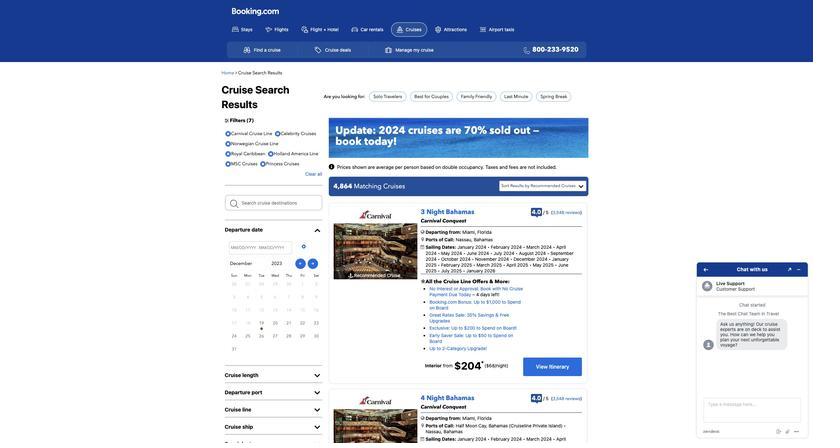 Task type: locate. For each thing, give the bounding box(es) containing it.
conquest up half
[[443, 403, 467, 411]]

none field inside update: 2024 cruises are 70% sold out — book today! main content
[[225, 195, 322, 211]]

/ right asterisk icon at the bottom right of page
[[495, 363, 497, 368]]

1 departing from: miami, florida from the top
[[426, 229, 492, 235]]

tue
[[259, 273, 265, 278]]

conquest inside 4 night bahamas carnival conquest
[[443, 403, 467, 411]]

0 vertical spatial &
[[490, 278, 494, 285]]

) for 4 night bahamas
[[581, 396, 583, 401]]

0 vertical spatial carnival
[[231, 131, 248, 137]]

bahamas up half
[[446, 394, 475, 402]]

1 vertical spatial sailing
[[426, 436, 441, 442]]

– 4 days left!
[[472, 292, 500, 297]]

florida for 3 night bahamas
[[478, 229, 492, 235]]

october 2024 • november 2024 • december 2024 •
[[442, 256, 551, 262]]

0 vertical spatial chevron down image
[[313, 407, 322, 414]]

1 vertical spatial june
[[559, 262, 569, 268]]

ports of call:
[[426, 237, 455, 242], [426, 423, 455, 428]]

may down december
[[533, 262, 542, 268]]

royal
[[231, 151, 243, 157]]

1 horizontal spatial cruise
[[421, 47, 434, 53]]

times circle image for msc
[[224, 159, 233, 169]]

0 vertical spatial 4.0 / 5 ( 3,548 reviews )
[[532, 209, 583, 215]]

carnival conquest image
[[334, 223, 418, 279], [334, 409, 418, 443]]

march up august
[[527, 244, 540, 250]]

0 vertical spatial january 2024 • february 2024 • march 2024 •
[[458, 244, 556, 250]]

july down october at the right of the page
[[442, 268, 450, 274]]

0 vertical spatial 4.0
[[532, 209, 542, 215]]

family friendly link
[[461, 93, 493, 100]]

january up offers
[[467, 268, 483, 274]]

booking.com
[[430, 299, 457, 305]]

0 vertical spatial departure
[[225, 227, 251, 233]]

carnival for 3
[[421, 217, 441, 225]]

calendar image
[[421, 245, 425, 249]]

chevron down image for departure port
[[313, 390, 322, 396]]

no down more:
[[503, 286, 509, 291]]

dates: up october at the right of the page
[[442, 244, 457, 250]]

1 vertical spatial chevron down image
[[313, 442, 322, 443]]

•
[[488, 244, 490, 250], [524, 244, 526, 250], [553, 244, 556, 250], [438, 250, 440, 256], [464, 250, 466, 256], [491, 250, 493, 256], [516, 250, 518, 256], [548, 250, 550, 256], [438, 256, 440, 262], [472, 256, 474, 262], [511, 256, 513, 262], [549, 256, 551, 262], [438, 262, 440, 268], [474, 262, 476, 268], [504, 262, 506, 268], [530, 262, 532, 268], [555, 262, 558, 268], [438, 268, 440, 274], [463, 268, 466, 274], [564, 423, 566, 428], [488, 436, 490, 442], [524, 436, 526, 442], [553, 436, 556, 442]]

ports of call: right map marker image
[[426, 237, 455, 242]]

1 of from the top
[[439, 237, 444, 242]]

calendar image
[[421, 437, 425, 441]]

for:
[[358, 93, 366, 100]]

itinerary
[[550, 364, 570, 370]]

1 vertical spatial 4
[[421, 394, 425, 402]]

cruise inside no interest or approval: book with no cruise payment due today
[[510, 286, 523, 291]]

of right map marker icon
[[439, 423, 444, 428]]

times circle image for holland
[[267, 149, 275, 159]]

2 vertical spatial carnival
[[421, 403, 441, 411]]

1 no from the left
[[430, 286, 436, 291]]

prices shown are average per person based on double occupancy. taxes and fees are not included.
[[337, 164, 557, 170]]

april down december
[[507, 262, 516, 268]]

update:
[[336, 124, 376, 138]]

2 cruise from the left
[[421, 47, 434, 53]]

board down early at bottom
[[430, 338, 442, 344]]

break
[[556, 93, 568, 100]]

• inside half moon cay, bahamas (cruiseline private island) • nassau, bahamas
[[564, 423, 566, 428]]

spend up $50
[[482, 325, 496, 331]]

up to 2-category upgrade! link
[[430, 346, 487, 351]]

times circle image down the royal
[[224, 159, 233, 169]]

1 vertical spatial sale:
[[454, 333, 465, 338]]

caribbean
[[244, 151, 266, 157]]

0 horizontal spatial are
[[368, 164, 375, 170]]

& up with
[[490, 278, 494, 285]]

1 vertical spatial search
[[256, 83, 290, 96]]

1 miami, from the top
[[463, 229, 477, 235]]

5 down 'sort results by recommended cruises'
[[546, 210, 549, 215]]

1 horizontal spatial recommended
[[531, 183, 561, 189]]

0 vertical spatial miami,
[[463, 229, 477, 235]]

may up october at the right of the page
[[442, 250, 450, 256]]

1 vertical spatial conquest
[[443, 403, 467, 411]]

line
[[264, 131, 272, 137], [270, 141, 279, 147], [310, 151, 319, 157], [461, 278, 471, 285]]

results inside cruise search results
[[222, 98, 258, 110]]

november
[[476, 256, 497, 262]]

may
[[442, 250, 450, 256], [533, 262, 542, 268]]

2 reviews from the top
[[566, 396, 581, 401]]

1 5 from the top
[[546, 210, 549, 215]]

4.0 / 5 ( 3,548 reviews ) up 'island)'
[[532, 395, 583, 401]]

bahamas down half
[[444, 429, 463, 434]]

1 horizontal spatial june
[[559, 262, 569, 268]]

$204
[[455, 360, 482, 372]]

4.0 down 'sort results by recommended cruises'
[[532, 209, 542, 215]]

sailing right calendar image
[[426, 436, 441, 442]]

conquest inside 3 night bahamas carnival conquest
[[443, 217, 467, 225]]

0 vertical spatial carnival conquest image
[[334, 223, 418, 279]]

2 vertical spatial )
[[581, 396, 583, 401]]

3,548
[[553, 210, 565, 215], [553, 396, 565, 401]]

2 miami, from the top
[[463, 415, 477, 421]]

carnival cruise line image
[[359, 210, 393, 219], [359, 396, 393, 405]]

ports right map marker image
[[426, 237, 438, 242]]

april 2024 down half moon cay, bahamas (cruiseline private island) • nassau, bahamas
[[426, 436, 566, 443]]

3,548 for 4 night bahamas
[[553, 396, 565, 401]]

times circle image up msc
[[224, 149, 233, 159]]

are inside update: 2024 cruises are 70% sold out — book today!
[[446, 124, 462, 138]]

cruise inside travel menu navigation
[[325, 47, 339, 53]]

all the cruise line offers & more:
[[426, 278, 510, 285]]

0 vertical spatial june
[[467, 250, 477, 256]]

times circle image down sliders icon
[[224, 129, 233, 139]]

233-
[[548, 45, 562, 54]]

2 carnival cruise line image from the top
[[359, 396, 393, 405]]

0 vertical spatial 3,548 reviews link
[[553, 210, 581, 215]]

2 conquest from the top
[[443, 403, 467, 411]]

chevron down image
[[313, 407, 322, 414], [313, 442, 322, 443]]

2 ports from the top
[[426, 423, 438, 428]]

2 dates: from the top
[[442, 436, 457, 442]]

4 night bahamas carnival conquest
[[421, 394, 475, 411]]

board down booking.com
[[436, 305, 449, 311]]

2 florida from the top
[[478, 415, 492, 421]]

carnival up globe image
[[421, 403, 441, 411]]

—
[[533, 124, 540, 138]]

night inside 3 night bahamas carnival conquest
[[427, 208, 445, 216]]

are
[[446, 124, 462, 138], [368, 164, 375, 170], [520, 164, 527, 170]]

miami,
[[463, 229, 477, 235], [463, 415, 477, 421]]

1 chevron down image from the top
[[313, 227, 322, 234]]

1 night from the top
[[427, 208, 445, 216]]

1 sailing from the top
[[426, 244, 441, 250]]

conquest for 3
[[443, 217, 467, 225]]

0 vertical spatial dates:
[[442, 244, 457, 250]]

1 vertical spatial night
[[427, 394, 445, 402]]

of right map marker image
[[439, 237, 444, 242]]

4 up globe image
[[421, 394, 425, 402]]

norwegian cruise line link
[[224, 139, 280, 149]]

1 vertical spatial april
[[507, 262, 516, 268]]

wed
[[272, 273, 279, 278]]

2 april 2024 from the top
[[426, 436, 566, 443]]

3 night bahamas carnival conquest
[[421, 208, 475, 225]]

to right $50
[[488, 333, 492, 338]]

recommended cruise
[[354, 272, 401, 278]]

booking.com home image
[[232, 7, 279, 16]]

1 horizontal spatial no
[[503, 286, 509, 291]]

1 vertical spatial april 2024
[[426, 436, 566, 443]]

departing from: miami, florida for 4 night bahamas
[[426, 415, 492, 421]]

sailing right calendar icon
[[426, 244, 441, 250]]

1 vertical spatial january 2024 • february 2024 • march 2024 •
[[458, 436, 556, 442]]

miami, for 4 night bahamas
[[463, 415, 477, 421]]

ports right map marker icon
[[426, 423, 438, 428]]

Search cruise destinations text field
[[225, 195, 322, 211]]

( right filters
[[247, 117, 249, 124]]

call: left half
[[445, 423, 455, 428]]

globe image
[[421, 416, 425, 420]]

minute
[[514, 93, 529, 100]]

deals
[[340, 47, 351, 53]]

sailing
[[426, 244, 441, 250], [426, 436, 441, 442]]

from: for 3 night bahamas
[[449, 229, 462, 235]]

None field
[[225, 195, 322, 211]]

recommended right by
[[531, 183, 561, 189]]

4.0 up private
[[532, 395, 542, 401]]

1 florida from the top
[[478, 229, 492, 235]]

2 vertical spatial april
[[557, 436, 566, 442]]

april 2024 for 3 night bahamas
[[426, 244, 566, 256]]

1 horizontal spatial &
[[496, 312, 499, 318]]

1 vertical spatial 5
[[546, 396, 549, 401]]

star image
[[421, 279, 426, 284]]

recommended right anchor image
[[354, 272, 386, 278]]

cruise right a
[[268, 47, 281, 53]]

up down –
[[474, 299, 480, 305]]

& left "free"
[[496, 312, 499, 318]]

3 chevron down image from the top
[[313, 390, 322, 396]]

nassau,
[[456, 237, 473, 242], [426, 429, 443, 434]]

april 2024 for 4 night bahamas
[[426, 436, 566, 443]]

1 vertical spatial 4.0
[[532, 395, 542, 401]]

a
[[264, 47, 267, 53]]

1 vertical spatial from:
[[449, 415, 462, 421]]

0 horizontal spatial july
[[442, 268, 450, 274]]

( down 'sort results by recommended cruises'
[[552, 210, 553, 215]]

spend down board!
[[494, 333, 507, 338]]

no down all in the right of the page
[[430, 286, 436, 291]]

times circle image up the 'holland'
[[274, 129, 282, 139]]

times circle image up princess
[[267, 149, 275, 159]]

← button
[[295, 259, 306, 269]]

27
[[273, 333, 278, 339]]

2 sailing from the top
[[426, 436, 441, 442]]

1 ports of call: from the top
[[426, 237, 455, 242]]

1 3,548 from the top
[[553, 210, 565, 215]]

to down the days in the bottom right of the page
[[481, 299, 486, 305]]

times circle image for princess
[[259, 159, 268, 169]]

florida up "nassau, bahamas"
[[478, 229, 492, 235]]

travelers
[[384, 93, 402, 100]]

filters
[[230, 117, 246, 124]]

1 vertical spatial 3,548
[[553, 396, 565, 401]]

1 vertical spatial february
[[442, 262, 460, 268]]

2025 inside january 2025
[[426, 262, 437, 268]]

2 3,548 reviews link from the top
[[553, 396, 581, 401]]

carnival down 3
[[421, 217, 441, 225]]

1 departing from the top
[[426, 229, 448, 235]]

carnival up norwegian
[[231, 131, 248, 137]]

results down find a cruise
[[268, 70, 282, 76]]

1 vertical spatial (
[[552, 210, 553, 215]]

1 carnival cruise line image from the top
[[359, 210, 393, 219]]

2024
[[379, 124, 406, 138], [476, 244, 487, 250], [511, 244, 522, 250], [541, 244, 552, 250], [426, 250, 437, 256], [452, 250, 463, 256], [478, 250, 490, 256], [504, 250, 515, 256], [535, 250, 546, 256], [426, 256, 437, 262], [460, 256, 471, 262], [498, 256, 509, 262], [537, 256, 548, 262], [476, 436, 487, 442], [511, 436, 522, 442], [541, 436, 552, 442], [426, 442, 437, 443]]

1 vertical spatial )
[[581, 210, 583, 215]]

1 vertical spatial miami,
[[463, 415, 477, 421]]

times circle image
[[224, 129, 233, 139], [224, 139, 233, 149], [224, 149, 233, 159], [224, 159, 233, 169], [259, 159, 268, 169]]

22
[[300, 320, 305, 326]]

from: down 3 night bahamas carnival conquest
[[449, 229, 462, 235]]

26
[[259, 333, 264, 339]]

times circle image
[[274, 129, 282, 139], [267, 149, 275, 159]]

1 vertical spatial cruise search results
[[222, 83, 290, 110]]

2 chevron down image from the top
[[313, 373, 322, 379]]

are right the shown
[[368, 164, 375, 170]]

chevron down image for cruise length
[[313, 373, 322, 379]]

1 3,548 reviews link from the top
[[553, 210, 581, 215]]

cruises
[[406, 27, 422, 32], [301, 131, 316, 137], [242, 161, 258, 167], [284, 161, 299, 167], [384, 182, 405, 191], [562, 183, 576, 189]]

sailing for 3 night bahamas
[[426, 244, 441, 250]]

1 horizontal spatial 4
[[477, 292, 479, 297]]

0 vertical spatial /
[[544, 210, 545, 215]]

cruise search results down find
[[238, 70, 282, 76]]

1 vertical spatial carnival cruise line image
[[359, 396, 393, 405]]

june down september
[[559, 262, 569, 268]]

results up filters
[[222, 98, 258, 110]]

0 vertical spatial from:
[[449, 229, 462, 235]]

spend up "free"
[[508, 299, 521, 305]]

2 4.0 / 5 ( 3,548 reviews ) from the top
[[532, 395, 583, 401]]

2 5 from the top
[[546, 396, 549, 401]]

2 call: from the top
[[445, 423, 455, 428]]

departure left date
[[225, 227, 251, 233]]

april down 'island)'
[[557, 436, 566, 442]]

conquest for 4
[[443, 403, 467, 411]]

carnival cruise line image for 3 night bahamas
[[359, 210, 393, 219]]

night inside 4 night bahamas carnival conquest
[[427, 394, 445, 402]]

1 vertical spatial spend
[[482, 325, 496, 331]]

0 vertical spatial spend
[[508, 299, 521, 305]]

celebrity cruises
[[281, 131, 316, 137]]

cay,
[[479, 423, 488, 428]]

departure up 'cruise line' on the bottom left of the page
[[225, 390, 251, 395]]

2 vertical spatial results
[[511, 183, 524, 189]]

2024 inside september 2024
[[426, 256, 437, 262]]

dates: down half
[[442, 436, 457, 442]]

2 departing from: miami, florida from the top
[[426, 415, 492, 421]]

january 2024 • february 2024 • march 2024 • down half moon cay, bahamas (cruiseline private island) • nassau, bahamas
[[458, 436, 556, 442]]

departing right globe icon
[[426, 229, 448, 235]]

1 vertical spatial of
[[439, 423, 444, 428]]

1 vertical spatial carnival conquest image
[[334, 409, 418, 443]]

4 right –
[[477, 292, 479, 297]]

0 horizontal spatial results
[[222, 98, 258, 110]]

january 2024 • february 2024 • march 2024 •
[[458, 244, 556, 250], [458, 436, 556, 442]]

celebrity cruises link
[[274, 129, 318, 139]]

2 night from the top
[[427, 394, 445, 402]]

1 vertical spatial departure
[[225, 390, 251, 395]]

airport
[[489, 27, 504, 32]]

miami, up "nassau, bahamas"
[[463, 229, 477, 235]]

0 vertical spatial departing
[[426, 229, 448, 235]]

couples
[[432, 93, 449, 100]]

0 horizontal spatial cruise
[[268, 47, 281, 53]]

0 vertical spatial ports of call:
[[426, 237, 455, 242]]

0 vertical spatial florida
[[478, 229, 492, 235]]

chevron down image
[[313, 227, 322, 234], [313, 373, 322, 379], [313, 390, 322, 396], [313, 424, 322, 431]]

1 vertical spatial nassau,
[[426, 429, 443, 434]]

2 departure from the top
[[225, 390, 251, 395]]

departing from: miami, florida up "nassau, bahamas"
[[426, 229, 492, 235]]

conquest up "nassau, bahamas"
[[443, 217, 467, 225]]

0 vertical spatial cruise search results
[[238, 70, 282, 76]]

1 call: from the top
[[445, 237, 455, 242]]

2 chevron down image from the top
[[313, 442, 322, 443]]

by
[[525, 183, 530, 189]]

cruise ship
[[225, 424, 253, 430]]

last minute
[[505, 93, 529, 100]]

reviews for 3 night bahamas
[[566, 210, 581, 215]]

2 departing from the top
[[426, 415, 448, 421]]

1 vertical spatial ports of call:
[[426, 423, 455, 428]]

0 vertical spatial board
[[436, 305, 449, 311]]

1 dates: from the top
[[442, 244, 457, 250]]

( for 3 night bahamas
[[552, 210, 553, 215]]

1 vertical spatial departing
[[426, 415, 448, 421]]

1 departure from the top
[[225, 227, 251, 233]]

last minute link
[[505, 93, 529, 100]]

2 4.0 from the top
[[532, 395, 542, 401]]

cruise inside dropdown button
[[421, 47, 434, 53]]

call: for 4 night bahamas
[[445, 423, 455, 428]]

35%
[[467, 312, 477, 318]]

chevron down image for departure date
[[313, 227, 322, 234]]

princess cruises link
[[259, 159, 301, 169]]

1 sailing dates: from the top
[[426, 244, 458, 250]]

0 horizontal spatial june
[[467, 250, 477, 256]]

flight + hotel
[[311, 27, 339, 32]]

spring break link
[[541, 93, 568, 100]]

rates
[[443, 312, 455, 318]]

2 sailing dates: from the top
[[426, 436, 458, 442]]

2 from: from the top
[[449, 415, 462, 421]]

←
[[299, 261, 302, 266]]

0 vertical spatial )
[[252, 117, 254, 124]]

up left 2-
[[430, 346, 436, 351]]

1 cruise from the left
[[268, 47, 281, 53]]

category
[[447, 346, 467, 351]]

1 conquest from the top
[[443, 217, 467, 225]]

october
[[442, 256, 459, 262]]

ports
[[426, 237, 438, 242], [426, 423, 438, 428]]

9520
[[562, 45, 579, 54]]

0 horizontal spatial may
[[442, 250, 450, 256]]

june down "nassau, bahamas"
[[467, 250, 477, 256]]

map marker image
[[422, 423, 424, 428]]

night
[[427, 208, 445, 216], [427, 394, 445, 402]]

0 vertical spatial conquest
[[443, 217, 467, 225]]

1 vertical spatial july
[[442, 268, 450, 274]]

sliders image
[[225, 118, 229, 123]]

0 vertical spatial reviews
[[566, 210, 581, 215]]

savings
[[478, 312, 495, 318]]

taxes
[[486, 164, 499, 170]]

msc
[[231, 161, 241, 167]]

miami, for 3 night bahamas
[[463, 229, 477, 235]]

nassau, down 4 night bahamas carnival conquest
[[426, 429, 443, 434]]

line right "america"
[[310, 151, 319, 157]]

1 4.0 / 5 ( 3,548 reviews ) from the top
[[532, 209, 583, 215]]

2 3,548 from the top
[[553, 396, 565, 401]]

night)
[[497, 363, 509, 368]]

1 ports from the top
[[426, 237, 438, 242]]

1 vertical spatial florida
[[478, 415, 492, 421]]

based
[[421, 164, 434, 170]]

( up 'island)'
[[552, 396, 553, 401]]

0 vertical spatial recommended
[[531, 183, 561, 189]]

march
[[527, 244, 540, 250], [477, 262, 490, 268], [527, 436, 540, 442]]

0 vertical spatial sailing dates:
[[426, 244, 458, 250]]

2 ports of call: from the top
[[426, 423, 455, 428]]

1 vertical spatial ports
[[426, 423, 438, 428]]

ports for 3 night bahamas
[[426, 237, 438, 242]]

2 vertical spatial /
[[544, 396, 545, 401]]

anchor image
[[349, 273, 353, 278]]

july up october 2024 • november 2024 • december 2024 •
[[494, 250, 503, 256]]

january down september
[[553, 256, 569, 262]]

1 reviews from the top
[[566, 210, 581, 215]]

carnival inside 3 night bahamas carnival conquest
[[421, 217, 441, 225]]

2 vertical spatial (
[[552, 396, 553, 401]]

cruise right my
[[421, 47, 434, 53]]

1 vertical spatial 4.0 / 5 ( 3,548 reviews )
[[532, 395, 583, 401]]

2 horizontal spatial results
[[511, 183, 524, 189]]

0 vertical spatial april
[[557, 244, 566, 250]]

results left by
[[511, 183, 524, 189]]

night for 3
[[427, 208, 445, 216]]

/
[[544, 210, 545, 215], [495, 363, 497, 368], [544, 396, 545, 401]]

sailing dates: up october at the right of the page
[[426, 244, 458, 250]]

28
[[287, 333, 292, 339]]

4 chevron down image from the top
[[313, 424, 322, 431]]

2 of from the top
[[439, 423, 444, 428]]

spring
[[541, 93, 555, 100]]

nassau, up october at the right of the page
[[456, 237, 473, 242]]

3,548 reviews link for 4 night bahamas
[[553, 396, 581, 401]]

sailing dates:
[[426, 244, 458, 250], [426, 436, 458, 442]]

1 vertical spatial departing from: miami, florida
[[426, 415, 492, 421]]

1 horizontal spatial nassau,
[[456, 237, 473, 242]]

best for couples link
[[415, 93, 449, 100]]

january 2025
[[426, 256, 569, 268]]

date
[[252, 227, 263, 233]]

ports of call: right map marker icon
[[426, 423, 455, 428]]

carnival inside 4 night bahamas carnival conquest
[[421, 403, 441, 411]]

2 carnival conquest image from the top
[[334, 409, 418, 443]]

sailing for 4 night bahamas
[[426, 436, 441, 442]]

flights link
[[260, 23, 294, 36]]

clear
[[306, 171, 317, 177]]

september
[[551, 250, 574, 256]]

0 vertical spatial departing from: miami, florida
[[426, 229, 492, 235]]

line up the "norwegian cruise line"
[[264, 131, 272, 137]]

to
[[481, 299, 486, 305], [502, 299, 507, 305], [459, 325, 463, 331], [477, 325, 481, 331], [473, 333, 477, 338], [488, 333, 492, 338], [437, 346, 441, 351]]

line up the 'holland'
[[270, 141, 279, 147]]

length
[[243, 372, 259, 378]]

march down private
[[527, 436, 540, 442]]

/ up private
[[544, 396, 545, 401]]

1 april 2024 from the top
[[426, 244, 566, 256]]

1 vertical spatial &
[[496, 312, 499, 318]]

1 vertical spatial call:
[[445, 423, 455, 428]]

times circle image up the royal
[[224, 139, 233, 149]]

1 from: from the top
[[449, 229, 462, 235]]

1 vertical spatial carnival
[[421, 217, 441, 225]]

$200
[[464, 325, 476, 331]]

1 4.0 from the top
[[532, 209, 542, 215]]

are left the not
[[520, 164, 527, 170]]

bahamas up "nassau, bahamas"
[[446, 208, 475, 216]]

are left 70%
[[446, 124, 462, 138]]

february down half moon cay, bahamas (cruiseline private island) • nassau, bahamas
[[491, 436, 510, 442]]

times circle image down caribbean
[[259, 159, 268, 169]]

map marker image
[[422, 237, 424, 242]]

/ down 'sort results by recommended cruises'
[[544, 210, 545, 215]]

half
[[456, 423, 465, 428]]

1 vertical spatial results
[[222, 98, 258, 110]]

1 horizontal spatial july
[[494, 250, 503, 256]]

800-
[[533, 45, 548, 54]]

times circle image for norwegian
[[224, 139, 233, 149]]

1 horizontal spatial are
[[446, 124, 462, 138]]

globe image
[[421, 230, 425, 234]]

cruise for manage my cruise
[[421, 47, 434, 53]]

departing from: miami, florida for 3 night bahamas
[[426, 229, 492, 235]]



Task type: describe. For each thing, give the bounding box(es) containing it.
solo travelers link
[[374, 93, 402, 100]]

30
[[314, 333, 319, 339]]

sat
[[314, 273, 319, 278]]

attractions
[[444, 27, 467, 32]]

of for 3 night bahamas
[[439, 237, 444, 242]]

sold
[[490, 124, 511, 138]]

moon
[[466, 423, 478, 428]]

info label image
[[329, 164, 336, 170]]

upgrade!
[[468, 346, 487, 351]]

up down $200
[[466, 333, 472, 338]]

/ for 4 night bahamas
[[544, 396, 545, 401]]

dates: for 4 night bahamas
[[442, 436, 457, 442]]

travel menu navigation
[[227, 41, 587, 58]]

looking
[[341, 93, 357, 100]]

manage my cruise button
[[378, 44, 441, 56]]

carnival cruise line
[[231, 131, 272, 137]]

times circle image for royal
[[224, 149, 233, 159]]

0 horizontal spatial recommended
[[354, 272, 386, 278]]

celebrity
[[281, 131, 300, 137]]

& inside booking.com bonus: up to $1,000 to spend on board great rates sale: 35% savings & free upgrades exclusive: up to $200 to spend on board! early saver sale: up to $50 to spend on board up to 2-category upgrade!
[[496, 312, 499, 318]]

line for norwegian cruise line
[[270, 141, 279, 147]]

my
[[414, 47, 420, 53]]

departing for 4 night bahamas
[[426, 415, 448, 421]]

princess
[[266, 161, 283, 167]]

MM/DD/YYYY - MM/DD/YYYY text field
[[229, 241, 292, 254]]

0 horizontal spatial &
[[490, 278, 494, 285]]

line for holland america line
[[310, 151, 319, 157]]

update: 2024 cruises are 70% sold out — book today! main content
[[218, 65, 595, 443]]

cruise inside cruise search results
[[222, 83, 253, 96]]

4.0 for 3 night bahamas
[[532, 209, 542, 215]]

sort results by recommended cruises
[[502, 183, 576, 189]]

february 2025 • march 2025 • april 2025 • may 2025 •
[[442, 262, 558, 268]]

800-233-9520 link
[[521, 45, 579, 55]]

airport taxis
[[489, 27, 515, 32]]

holland america line
[[274, 151, 319, 157]]

0 vertical spatial results
[[268, 70, 282, 76]]

70%
[[464, 124, 487, 138]]

24
[[232, 333, 237, 339]]

search inside cruise search results
[[256, 83, 290, 96]]

nassau, inside half moon cay, bahamas (cruiseline private island) • nassau, bahamas
[[426, 429, 443, 434]]

to left $200
[[459, 325, 463, 331]]

800-233-9520
[[533, 45, 579, 54]]

flight
[[311, 27, 322, 32]]

holland america line link
[[267, 149, 320, 159]]

times circle image for carnival
[[224, 129, 233, 139]]

( for 4 night bahamas
[[552, 396, 553, 401]]

today
[[459, 292, 472, 297]]

update: 2024 cruises are 70% sold out — book today!
[[336, 124, 540, 149]]

times circle image for celebrity
[[274, 129, 282, 139]]

january down "nassau, bahamas"
[[458, 244, 475, 250]]

princess cruises
[[266, 161, 299, 167]]

on down board!
[[508, 333, 514, 338]]

1 vertical spatial may
[[533, 262, 542, 268]]

carnival for 4
[[421, 403, 441, 411]]

to right $1,000 on the bottom right
[[502, 299, 507, 305]]

to up $50
[[477, 325, 481, 331]]

2 horizontal spatial are
[[520, 164, 527, 170]]

2025 inside the june 2025
[[426, 268, 437, 274]]

private
[[533, 423, 548, 428]]

25
[[246, 333, 251, 339]]

for
[[425, 93, 431, 100]]

$1,000
[[487, 299, 501, 305]]

dates: for 3 night bahamas
[[442, 244, 457, 250]]

ports for 4 night bahamas
[[426, 423, 438, 428]]

exclusive:
[[430, 325, 451, 331]]

all
[[426, 278, 433, 285]]

hotel
[[328, 27, 339, 32]]

2-
[[443, 346, 447, 351]]

($68
[[485, 363, 495, 368]]

cruise line
[[225, 407, 252, 413]]

family friendly
[[461, 93, 493, 100]]

sailing dates: for 4 night bahamas
[[426, 436, 458, 442]]

of for 4 night bahamas
[[439, 423, 444, 428]]

departure for departure date
[[225, 227, 251, 233]]

2 vertical spatial march
[[527, 436, 540, 442]]

to down exclusive: up to $200 to spend on board! link
[[473, 333, 477, 338]]

5 for 3 night bahamas
[[546, 210, 549, 215]]

board!
[[503, 325, 517, 331]]

cruise for find a cruise
[[268, 47, 281, 53]]

ports of call: for 4 night bahamas
[[426, 423, 455, 428]]

1 vertical spatial march
[[477, 262, 490, 268]]

friendly
[[476, 93, 493, 100]]

early saver sale: up to $50 to spend on board link
[[430, 333, 514, 344]]

sun
[[231, 273, 238, 278]]

on right 'based'
[[436, 164, 441, 170]]

april for 4 night bahamas
[[557, 436, 566, 442]]

florida for 4 night bahamas
[[478, 415, 492, 421]]

0 vertical spatial (
[[247, 117, 249, 124]]

sailing dates: for 3 night bahamas
[[426, 244, 458, 250]]

interior from $204
[[425, 360, 482, 372]]

flight + hotel link
[[296, 23, 344, 36]]

view
[[537, 364, 548, 370]]

car rentals link
[[347, 23, 389, 36]]

find a cruise
[[254, 47, 281, 53]]

bahamas right cay,
[[489, 423, 508, 428]]

3,548 for 3 night bahamas
[[553, 210, 565, 215]]

1 carnival conquest image from the top
[[334, 223, 418, 279]]

interest
[[437, 286, 453, 291]]

august
[[519, 250, 534, 256]]

$50
[[479, 333, 487, 338]]

0 vertical spatial july
[[494, 250, 503, 256]]

may 2024 • june 2024 • july 2024 • august 2024 •
[[442, 250, 550, 256]]

january inside january 2025
[[553, 256, 569, 262]]

+
[[324, 27, 326, 32]]

/ for 3 night bahamas
[[544, 210, 545, 215]]

up up saver
[[452, 325, 458, 331]]

4 inside 4 night bahamas carnival conquest
[[421, 394, 425, 402]]

september 2024
[[426, 250, 574, 262]]

holland
[[274, 151, 290, 157]]

4.0 for 4 night bahamas
[[532, 395, 542, 401]]

stays
[[241, 27, 253, 32]]

reviews for 4 night bahamas
[[566, 396, 581, 401]]

view itinerary
[[537, 364, 570, 370]]

carnival inside 'link'
[[231, 131, 248, 137]]

bahamas inside 3 night bahamas carnival conquest
[[446, 208, 475, 216]]

spring break
[[541, 93, 568, 100]]

2 vertical spatial spend
[[494, 333, 507, 338]]

april for 3 night bahamas
[[557, 244, 566, 250]]

royal caribbean
[[231, 151, 266, 157]]

0 vertical spatial sale:
[[456, 312, 466, 318]]

departure date
[[225, 227, 263, 233]]

20
[[273, 320, 278, 326]]

chevron down image for cruise ship
[[313, 424, 322, 431]]

0 vertical spatial march
[[527, 244, 540, 250]]

days
[[481, 292, 491, 297]]

1 vertical spatial /
[[495, 363, 497, 368]]

ports of call: for 3 night bahamas
[[426, 237, 455, 242]]

31
[[232, 346, 237, 352]]

attractions link
[[430, 23, 472, 36]]

5 for 4 night bahamas
[[546, 396, 549, 401]]

carnival cruise line image for 4 night bahamas
[[359, 396, 393, 405]]

29
[[300, 333, 305, 339]]

prices shown are average per person based on double occupancy. taxes and fees are not included. element
[[337, 164, 557, 170]]

port
[[252, 390, 262, 395]]

on left board!
[[497, 325, 502, 331]]

bahamas up may 2024 • june 2024 • july 2024 • august 2024 •
[[474, 237, 493, 242]]

great rates sale: 35% savings & free upgrades link
[[430, 312, 509, 324]]

2 no from the left
[[503, 286, 509, 291]]

and
[[500, 164, 508, 170]]

find a cruise link
[[237, 44, 288, 56]]

from: for 4 night bahamas
[[449, 415, 462, 421]]

4.0 / 5 ( 3,548 reviews ) for 3 night bahamas
[[532, 209, 583, 215]]

departure for departure port
[[225, 390, 251, 395]]

island)
[[549, 423, 563, 428]]

departing for 3 night bahamas
[[426, 229, 448, 235]]

manage
[[396, 47, 413, 53]]

line up approval:
[[461, 278, 471, 285]]

booking.com bonus: up to $1,000 to spend on board link
[[430, 299, 521, 311]]

2 january 2024 • february 2024 • march 2024 • from the top
[[458, 436, 556, 442]]

night for 4
[[427, 394, 445, 402]]

no interest or approval: book with no cruise payment due today link
[[430, 286, 523, 297]]

view itinerary link
[[524, 358, 583, 376]]

america
[[291, 151, 309, 157]]

4,864
[[334, 182, 353, 191]]

ship
[[243, 424, 253, 430]]

0 vertical spatial search
[[253, 70, 267, 76]]

on up great
[[430, 305, 435, 311]]

cruise deals
[[325, 47, 351, 53]]

2 vertical spatial february
[[491, 436, 510, 442]]

to left 2-
[[437, 346, 441, 351]]

find
[[254, 47, 263, 53]]

play circle image
[[302, 244, 306, 249]]

4,864 matching cruises
[[334, 182, 405, 191]]

4.0 / 5 ( 3,548 reviews ) for 4 night bahamas
[[532, 395, 583, 401]]

1 january 2024 • february 2024 • march 2024 • from the top
[[458, 244, 556, 250]]

call: for 3 night bahamas
[[445, 237, 455, 242]]

january down 'moon' at the bottom
[[458, 436, 475, 442]]

line for carnival cruise line
[[264, 131, 272, 137]]

3,548 reviews link for 3 night bahamas
[[553, 210, 581, 215]]

bahamas inside 4 night bahamas carnival conquest
[[446, 394, 475, 402]]

booking.com bonus: up to $1,000 to spend on board great rates sale: 35% savings & free upgrades exclusive: up to $200 to spend on board! early saver sale: up to $50 to spend on board up to 2-category upgrade!
[[430, 299, 521, 351]]

21
[[287, 320, 292, 326]]

1 chevron down image from the top
[[313, 407, 322, 414]]

taxis
[[505, 27, 515, 32]]

stays link
[[227, 23, 258, 36]]

free
[[500, 312, 509, 318]]

june inside the june 2025
[[559, 262, 569, 268]]

(cruiseline
[[510, 423, 532, 428]]

angle right image
[[236, 70, 237, 75]]

0 vertical spatial february
[[491, 244, 510, 250]]

asterisk image
[[482, 361, 484, 364]]

) for 3 night bahamas
[[581, 210, 583, 215]]

2024 inside update: 2024 cruises are 70% sold out — book today!
[[379, 124, 406, 138]]

0 vertical spatial 4
[[477, 292, 479, 297]]

1 vertical spatial board
[[430, 338, 442, 344]]

0 vertical spatial nassau,
[[456, 237, 473, 242]]



Task type: vqa. For each thing, say whether or not it's contained in the screenshot.
the july
yes



